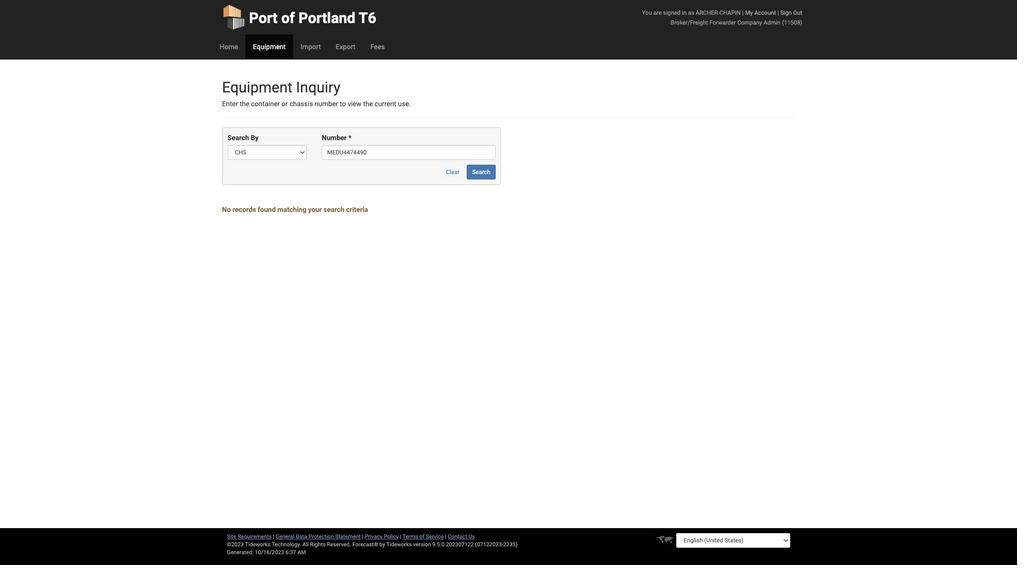 Task type: describe. For each thing, give the bounding box(es) containing it.
use.
[[398, 100, 411, 108]]

home
[[220, 43, 238, 51]]

1 the from the left
[[240, 100, 250, 108]]

rights
[[310, 542, 326, 548]]

container
[[251, 100, 280, 108]]

archer
[[696, 9, 719, 16]]

no
[[222, 206, 231, 214]]

out
[[794, 9, 803, 16]]

tideworks
[[387, 542, 412, 548]]

equipment for equipment inquiry enter the container or chassis number to view the current use.
[[222, 79, 293, 96]]

generated:
[[227, 550, 254, 556]]

©2023 tideworks
[[227, 542, 271, 548]]

t6
[[359, 9, 377, 27]]

requirements
[[238, 534, 272, 540]]

site requirements | general data protection statement | privacy policy | terms of service | contact us ©2023 tideworks technology. all rights reserved. forecast® by tideworks version 9.5.0.202307122 (07122023-2235) generated: 10/16/2023 6:37 am
[[227, 534, 518, 556]]

sign out link
[[781, 9, 803, 16]]

view
[[348, 100, 362, 108]]

fees button
[[363, 34, 393, 59]]

(11508)
[[783, 19, 803, 26]]

criteria
[[346, 206, 368, 214]]

chapin
[[720, 9, 741, 16]]

admin
[[764, 19, 781, 26]]

number *
[[322, 134, 352, 142]]

to
[[340, 100, 346, 108]]

clear button
[[441, 165, 465, 180]]

9.5.0.202307122
[[433, 542, 474, 548]]

statement
[[336, 534, 361, 540]]

you are signed in as archer chapin | my account | sign out broker/freight forwarder company admin (11508)
[[643, 9, 803, 26]]

| up forecast®
[[362, 534, 364, 540]]

as
[[689, 9, 695, 16]]

contact
[[448, 534, 467, 540]]

signed
[[664, 9, 681, 16]]

by
[[380, 542, 385, 548]]

Number * text field
[[322, 145, 496, 160]]

of inside the port of portland t6 link
[[281, 9, 295, 27]]

portland
[[299, 9, 356, 27]]

port of portland t6 link
[[222, 0, 377, 34]]

forwarder
[[710, 19, 737, 26]]

company
[[738, 19, 763, 26]]

current
[[375, 100, 397, 108]]

data
[[296, 534, 307, 540]]

you
[[643, 9, 653, 16]]

inquiry
[[296, 79, 341, 96]]

home button
[[212, 34, 246, 59]]

us
[[469, 534, 475, 540]]

general data protection statement link
[[276, 534, 361, 540]]

all
[[303, 542, 309, 548]]

| up 9.5.0.202307122
[[445, 534, 447, 540]]

records
[[233, 206, 256, 214]]

number
[[315, 100, 338, 108]]

2235)
[[504, 542, 518, 548]]

contact us link
[[448, 534, 475, 540]]

2 the from the left
[[364, 100, 373, 108]]

site requirements link
[[227, 534, 272, 540]]

search
[[324, 206, 345, 214]]



Task type: vqa. For each thing, say whether or not it's contained in the screenshot.
EQUIPMENT
yes



Task type: locate. For each thing, give the bounding box(es) containing it.
search right "clear"
[[473, 169, 491, 176]]

1 vertical spatial search
[[473, 169, 491, 176]]

equipment inside equipment inquiry enter the container or chassis number to view the current use.
[[222, 79, 293, 96]]

equipment up 'container'
[[222, 79, 293, 96]]

version
[[414, 542, 431, 548]]

6:37
[[286, 550, 296, 556]]

of right port
[[281, 9, 295, 27]]

the
[[240, 100, 250, 108], [364, 100, 373, 108]]

| left my
[[743, 9, 744, 16]]

broker/freight
[[671, 19, 709, 26]]

search for search
[[473, 169, 491, 176]]

equipment inside dropdown button
[[253, 43, 286, 51]]

(07122023-
[[476, 542, 504, 548]]

0 horizontal spatial the
[[240, 100, 250, 108]]

by
[[251, 134, 259, 142]]

export button
[[329, 34, 363, 59]]

in
[[682, 9, 687, 16]]

| up tideworks
[[400, 534, 402, 540]]

1 vertical spatial of
[[420, 534, 425, 540]]

search for search by
[[228, 134, 249, 142]]

1 horizontal spatial the
[[364, 100, 373, 108]]

0 horizontal spatial search
[[228, 134, 249, 142]]

protection
[[309, 534, 334, 540]]

0 vertical spatial search
[[228, 134, 249, 142]]

0 horizontal spatial of
[[281, 9, 295, 27]]

chassis
[[290, 100, 313, 108]]

port of portland t6
[[249, 9, 377, 27]]

the right view
[[364, 100, 373, 108]]

*
[[349, 134, 352, 142]]

privacy
[[365, 534, 383, 540]]

site
[[227, 534, 236, 540]]

general
[[276, 534, 295, 540]]

equipment down port
[[253, 43, 286, 51]]

policy
[[384, 534, 399, 540]]

or
[[282, 100, 288, 108]]

the right enter
[[240, 100, 250, 108]]

clear
[[446, 169, 460, 176]]

technology.
[[272, 542, 301, 548]]

port
[[249, 9, 278, 27]]

| left sign
[[778, 9, 780, 16]]

search button
[[467, 165, 496, 180]]

of
[[281, 9, 295, 27], [420, 534, 425, 540]]

1 vertical spatial equipment
[[222, 79, 293, 96]]

equipment
[[253, 43, 286, 51], [222, 79, 293, 96]]

search left by
[[228, 134, 249, 142]]

1 horizontal spatial of
[[420, 534, 425, 540]]

fees
[[371, 43, 385, 51]]

found
[[258, 206, 276, 214]]

1 horizontal spatial search
[[473, 169, 491, 176]]

0 vertical spatial of
[[281, 9, 295, 27]]

sign
[[781, 9, 792, 16]]

enter
[[222, 100, 238, 108]]

terms of service link
[[403, 534, 444, 540]]

of up version
[[420, 534, 425, 540]]

search
[[228, 134, 249, 142], [473, 169, 491, 176]]

search by
[[228, 134, 259, 142]]

10/16/2023
[[255, 550, 284, 556]]

equipment button
[[246, 34, 293, 59]]

number
[[322, 134, 347, 142]]

search inside button
[[473, 169, 491, 176]]

0 vertical spatial equipment
[[253, 43, 286, 51]]

matching
[[278, 206, 307, 214]]

your
[[308, 206, 322, 214]]

no records found matching your search criteria
[[222, 206, 368, 214]]

equipment inquiry enter the container or chassis number to view the current use.
[[222, 79, 411, 108]]

import
[[301, 43, 321, 51]]

| left "general"
[[273, 534, 275, 540]]

forecast®
[[353, 542, 378, 548]]

import button
[[293, 34, 329, 59]]

my account link
[[746, 9, 777, 16]]

of inside site requirements | general data protection statement | privacy policy | terms of service | contact us ©2023 tideworks technology. all rights reserved. forecast® by tideworks version 9.5.0.202307122 (07122023-2235) generated: 10/16/2023 6:37 am
[[420, 534, 425, 540]]

reserved.
[[327, 542, 351, 548]]

are
[[654, 9, 662, 16]]

am
[[298, 550, 306, 556]]

export
[[336, 43, 356, 51]]

terms
[[403, 534, 418, 540]]

privacy policy link
[[365, 534, 399, 540]]

|
[[743, 9, 744, 16], [778, 9, 780, 16], [273, 534, 275, 540], [362, 534, 364, 540], [400, 534, 402, 540], [445, 534, 447, 540]]

account
[[755, 9, 777, 16]]

equipment for equipment
[[253, 43, 286, 51]]

service
[[426, 534, 444, 540]]

my
[[746, 9, 754, 16]]



